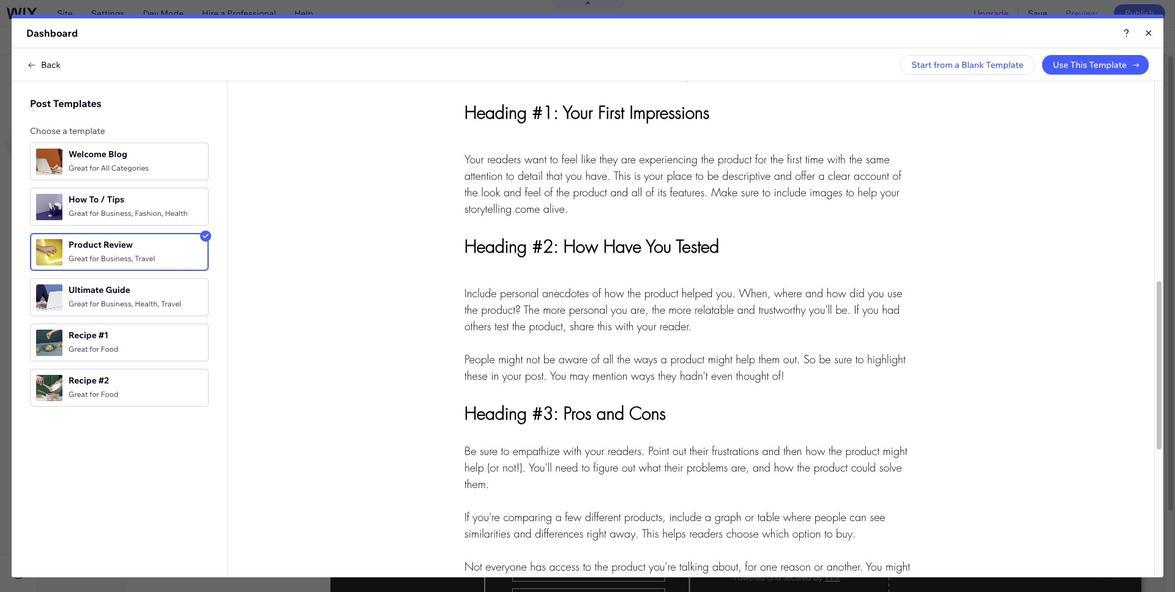 Task type: locate. For each thing, give the bounding box(es) containing it.
site
[[57, 8, 73, 19], [52, 67, 71, 79], [52, 99, 68, 110]]

2 vertical spatial site
[[52, 99, 68, 110]]

site for site
[[57, 8, 73, 19]]

menu up blog pages
[[70, 99, 93, 110]]

0 vertical spatial blog
[[46, 36, 70, 47]]

https://www.wix.com/mysite
[[211, 36, 322, 47]]

pages
[[73, 67, 101, 79], [72, 121, 97, 132]]

1 vertical spatial pages
[[72, 121, 97, 132]]

1 horizontal spatial menu
[[124, 67, 150, 79]]

site for site pages and menu
[[52, 67, 71, 79]]

1 horizontal spatial blog
[[167, 131, 192, 142]]

site up blog
[[52, 99, 68, 110]]

help
[[294, 8, 313, 19]]

1 vertical spatial blog
[[167, 131, 192, 142]]

100% button
[[1002, 28, 1052, 54]]

https://www.wix.com/mysite connect your domain
[[211, 36, 415, 47]]

pages left the and
[[73, 67, 101, 79]]

mode
[[160, 8, 184, 19]]

pages right blog
[[72, 121, 97, 132]]

1 vertical spatial site
[[52, 67, 71, 79]]

dev mode
[[143, 8, 184, 19]]

site up site menu
[[52, 67, 71, 79]]

site for site menu
[[52, 99, 68, 110]]

site left settings
[[57, 8, 73, 19]]

a
[[221, 8, 225, 19]]

site menu
[[52, 99, 93, 110]]

dev
[[143, 8, 159, 19]]

menu
[[124, 67, 150, 79], [70, 99, 93, 110]]

domain
[[384, 36, 415, 47]]

hire
[[202, 8, 219, 19]]

search button
[[1111, 28, 1175, 54]]

0 vertical spatial menu
[[124, 67, 150, 79]]

1 vertical spatial menu
[[70, 99, 93, 110]]

0 vertical spatial site
[[57, 8, 73, 19]]

0 vertical spatial pages
[[73, 67, 101, 79]]

blog
[[46, 36, 70, 47], [167, 131, 192, 142]]

menu right the and
[[124, 67, 150, 79]]

your
[[364, 36, 382, 47]]

preview button
[[1057, 0, 1107, 27]]



Task type: vqa. For each thing, say whether or not it's contained in the screenshot.
Blog
yes



Task type: describe. For each thing, give the bounding box(es) containing it.
hire a professional
[[202, 8, 276, 19]]

pages for site
[[73, 67, 101, 79]]

search
[[1136, 36, 1164, 47]]

publish button
[[1114, 4, 1166, 23]]

blog pages
[[52, 121, 97, 132]]

0 horizontal spatial blog
[[46, 36, 70, 47]]

0 horizontal spatial menu
[[70, 99, 93, 110]]

100%
[[1021, 36, 1043, 47]]

save button
[[1019, 0, 1057, 27]]

connect
[[328, 36, 362, 47]]

tools button
[[1052, 28, 1110, 54]]

professional
[[227, 8, 276, 19]]

preview
[[1066, 8, 1098, 19]]

tools
[[1078, 36, 1099, 47]]

pages for blog
[[72, 121, 97, 132]]

site pages and menu
[[52, 67, 150, 79]]

and
[[104, 67, 121, 79]]

settings
[[91, 8, 125, 19]]

save
[[1028, 8, 1048, 19]]

upgrade
[[974, 8, 1009, 19]]

publish
[[1125, 8, 1155, 19]]

blog
[[52, 121, 70, 132]]



